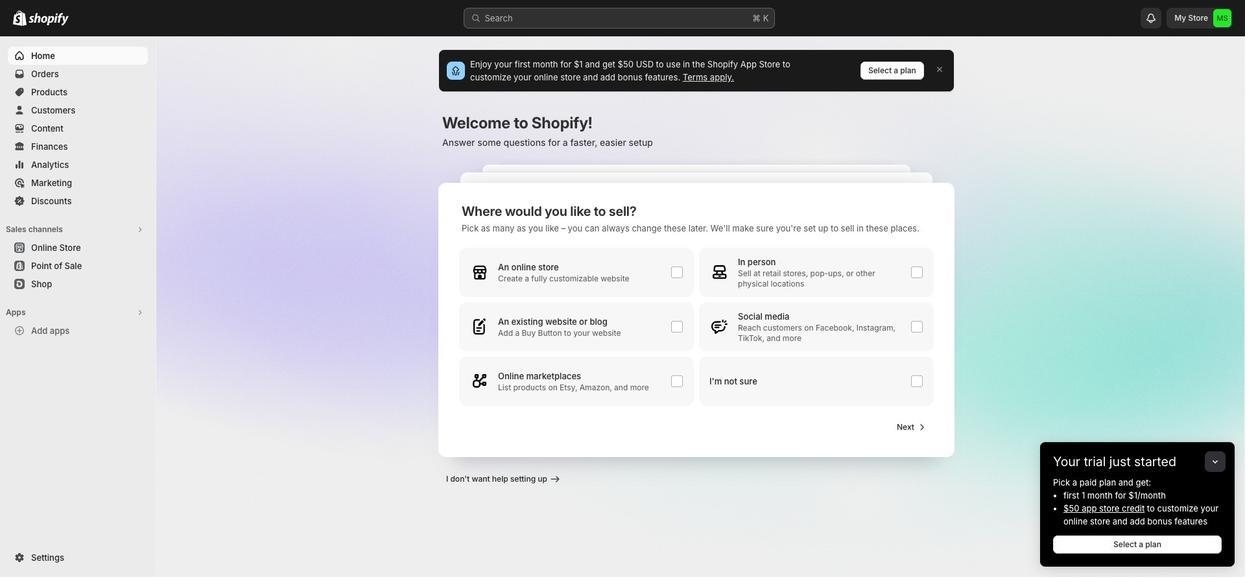 Task type: describe. For each thing, give the bounding box(es) containing it.
shopify image
[[29, 13, 69, 26]]

shopify image
[[13, 10, 27, 26]]

my store image
[[1214, 9, 1232, 27]]



